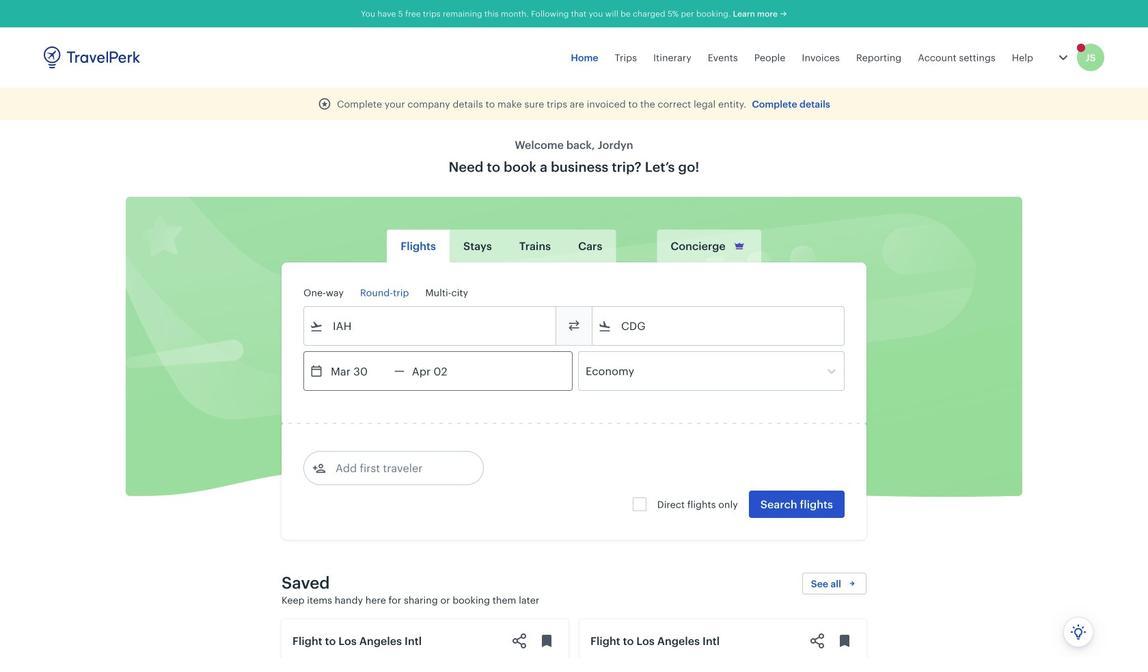 Task type: describe. For each thing, give the bounding box(es) containing it.
To search field
[[612, 315, 826, 337]]

Add first traveler search field
[[326, 457, 468, 479]]

Depart text field
[[323, 352, 394, 390]]

Return text field
[[404, 352, 476, 390]]

From search field
[[323, 315, 538, 337]]



